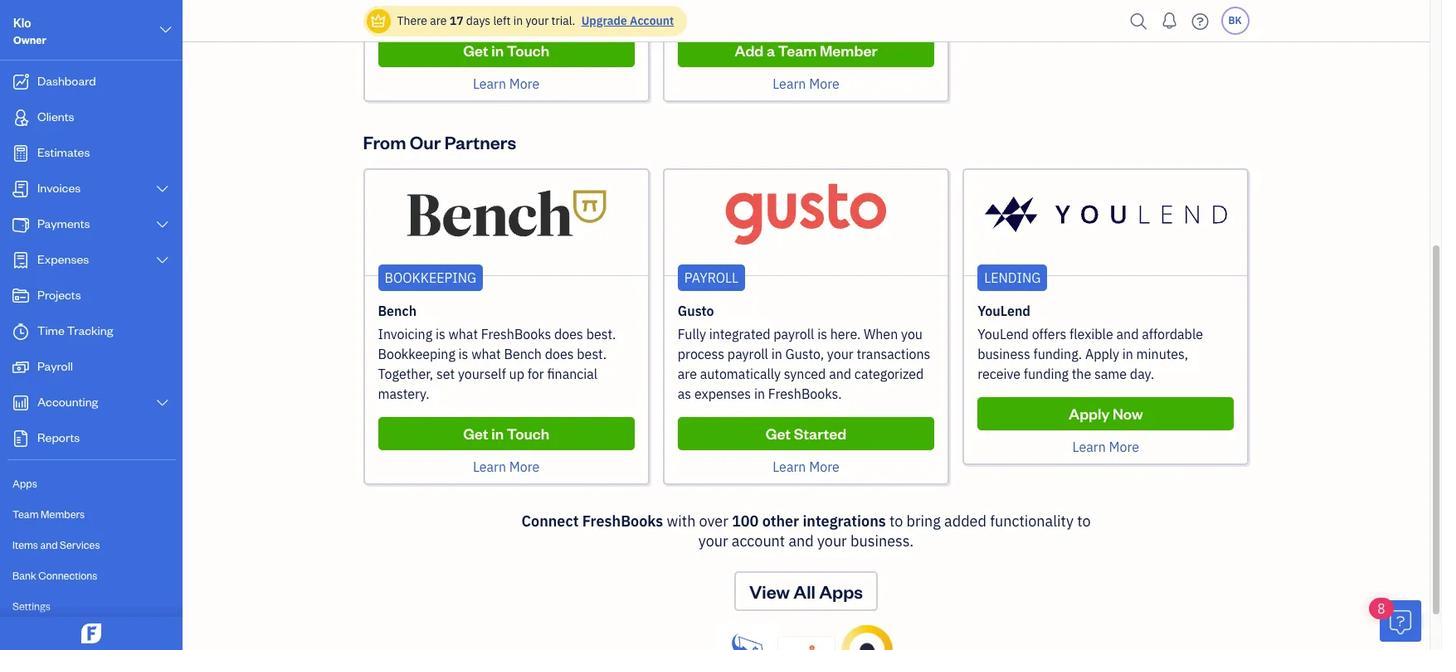 Task type: vqa. For each thing, say whether or not it's contained in the screenshot.
the bottom this
no



Task type: describe. For each thing, give the bounding box(es) containing it.
items and services
[[12, 539, 100, 552]]

learn more for apply now
[[1073, 439, 1139, 456]]

0 vertical spatial payroll
[[684, 270, 739, 286]]

in down left
[[491, 41, 504, 60]]

upgrade account link
[[578, 13, 674, 28]]

payments
[[37, 216, 90, 232]]

here.
[[830, 326, 861, 343]]

estimate image
[[11, 145, 31, 162]]

1 vertical spatial does
[[545, 346, 574, 363]]

together,
[[378, 366, 433, 383]]

there are 17 days left in your trial. upgrade account
[[397, 13, 674, 28]]

8 button
[[1369, 598, 1421, 642]]

dashboard image
[[11, 74, 31, 90]]

started
[[794, 424, 847, 443]]

gusto
[[678, 303, 714, 319]]

and inside main element
[[40, 539, 58, 552]]

business.
[[850, 532, 914, 551]]

categorized
[[855, 366, 924, 383]]

estimates
[[37, 144, 90, 160]]

learn for apply now
[[1073, 439, 1106, 456]]

synced
[[784, 366, 826, 383]]

flexible
[[1070, 326, 1113, 343]]

learn more link for apply now
[[1073, 439, 1139, 456]]

more for get in touch
[[509, 459, 540, 475]]

1 vertical spatial what
[[471, 346, 501, 363]]

go to help image
[[1187, 9, 1214, 34]]

chevron large down image for invoices
[[155, 183, 170, 196]]

apps inside the apps link
[[12, 477, 37, 490]]

left
[[493, 13, 511, 28]]

services
[[60, 539, 100, 552]]

client image
[[11, 110, 31, 126]]

days
[[466, 13, 491, 28]]

apply now
[[1069, 404, 1143, 423]]

tracking
[[67, 323, 113, 339]]

0 vertical spatial chevron large down image
[[158, 20, 173, 40]]

to bring added functionality to your account and your business.
[[698, 512, 1091, 551]]

1 youlend from the top
[[978, 303, 1030, 319]]

learn more down add a team member link
[[773, 76, 839, 92]]

invoice image
[[11, 181, 31, 197]]

1 vertical spatial best.
[[577, 346, 607, 363]]

reports link
[[4, 422, 178, 456]]

accounting
[[37, 394, 98, 410]]

day.
[[1130, 366, 1154, 383]]

expense image
[[11, 252, 31, 269]]

in down automatically
[[754, 386, 765, 402]]

yourself
[[458, 366, 506, 383]]

learn more for get started
[[773, 459, 839, 475]]

member
[[820, 41, 878, 60]]

fully
[[678, 326, 706, 343]]

estimates link
[[4, 137, 178, 171]]

crown image
[[370, 12, 387, 29]]

freshbooks.
[[768, 386, 842, 402]]

learn more link down add a team member link
[[773, 76, 839, 92]]

1 to from the left
[[889, 512, 903, 531]]

get down days
[[463, 41, 488, 60]]

integrated
[[709, 326, 770, 343]]

in inside 'youlend youlend offers flexible and affordable business funding. apply in minutes, receive funding the same day.'
[[1122, 346, 1133, 363]]

in left gusto,
[[771, 346, 782, 363]]

set
[[436, 366, 455, 383]]

view all apps
[[749, 580, 863, 603]]

1 get in touch link from the top
[[378, 34, 635, 67]]

2 to from the left
[[1077, 512, 1091, 531]]

time
[[37, 323, 65, 339]]

bench invoicing is what freshbooks does best. bookkeeping is what bench does best. together, set yourself up for financial mastery.
[[378, 303, 616, 402]]

account
[[630, 13, 674, 28]]

funding
[[1024, 366, 1069, 383]]

2 touch from the top
[[507, 424, 549, 443]]

expenses link
[[4, 244, 178, 278]]

for
[[528, 366, 544, 383]]

offers
[[1032, 326, 1066, 343]]

get for payroll
[[766, 424, 791, 443]]

over
[[699, 512, 728, 531]]

projects link
[[4, 280, 178, 314]]

0 vertical spatial what
[[448, 326, 478, 343]]

bring
[[907, 512, 941, 531]]

more for apply now
[[1109, 439, 1139, 456]]

freshbooks inside bench invoicing is what freshbooks does best. bookkeeping is what bench does best. together, set yourself up for financial mastery.
[[481, 326, 551, 343]]

accounting link
[[4, 387, 178, 421]]

same
[[1094, 366, 1127, 383]]

chart image
[[11, 395, 31, 412]]

apply inside 'youlend youlend offers flexible and affordable business funding. apply in minutes, receive funding the same day.'
[[1085, 346, 1119, 363]]

your down integrations
[[817, 532, 847, 551]]

17
[[450, 13, 463, 28]]

is inside the gusto fully integrated payroll is here. when you process payroll in gusto, your transactions are automatically synced and categorized as expenses in freshbooks.
[[817, 326, 827, 343]]

learn for get in touch
[[473, 459, 506, 475]]

klo
[[13, 15, 31, 31]]

dashboard link
[[4, 66, 178, 100]]

bank connections
[[12, 569, 97, 582]]

chevron large down image for payments
[[155, 218, 170, 232]]

gusto fully integrated payroll is here. when you process payroll in gusto, your transactions are automatically synced and categorized as expenses in freshbooks.
[[678, 303, 930, 402]]

add a team member link
[[678, 34, 934, 67]]

2 get in touch link from the top
[[378, 417, 635, 451]]

in down yourself on the left bottom of page
[[491, 424, 504, 443]]

all
[[794, 580, 816, 603]]

expenses
[[37, 251, 89, 267]]

get started
[[766, 424, 847, 443]]

learn more link for get in touch
[[473, 459, 540, 475]]

0 vertical spatial best.
[[586, 326, 616, 343]]

2 youlend from the top
[[978, 326, 1029, 343]]

items
[[12, 539, 38, 552]]

connect freshbooks with over 100 other integrations
[[522, 512, 886, 531]]

0 horizontal spatial are
[[430, 13, 447, 28]]

more down there are 17 days left in your trial. upgrade account
[[509, 76, 540, 92]]

there
[[397, 13, 427, 28]]

team members link
[[4, 500, 178, 529]]

payroll link
[[4, 351, 178, 385]]

settings
[[12, 600, 50, 613]]

get started link
[[678, 417, 934, 451]]

lending
[[984, 270, 1041, 286]]

reports
[[37, 430, 80, 446]]

with
[[667, 512, 696, 531]]

are inside the gusto fully integrated payroll is here. when you process payroll in gusto, your transactions are automatically synced and categorized as expenses in freshbooks.
[[678, 366, 697, 383]]

from our partners
[[363, 130, 516, 154]]

business
[[978, 346, 1030, 363]]

1 vertical spatial apply
[[1069, 404, 1110, 423]]

money image
[[11, 359, 31, 376]]

more for get started
[[809, 459, 839, 475]]

transactions
[[857, 346, 930, 363]]



Task type: locate. For each thing, give the bounding box(es) containing it.
2 horizontal spatial is
[[817, 326, 827, 343]]

add a team member
[[735, 41, 878, 60]]

and down other
[[789, 532, 814, 551]]

0 vertical spatial bookkeeping
[[385, 270, 476, 286]]

the
[[1072, 366, 1091, 383]]

best.
[[586, 326, 616, 343], [577, 346, 607, 363]]

apps right all
[[819, 580, 863, 603]]

are left the 17 at the top
[[430, 13, 447, 28]]

payments link
[[4, 208, 178, 242]]

projects
[[37, 287, 81, 303]]

get in touch link down 'up' at the bottom left of the page
[[378, 417, 635, 451]]

and inside to bring added functionality to your account and your business.
[[789, 532, 814, 551]]

more
[[509, 76, 540, 92], [809, 76, 839, 92], [1109, 439, 1139, 456], [509, 459, 540, 475], [809, 459, 839, 475]]

in right left
[[513, 13, 523, 28]]

automatically
[[700, 366, 781, 383]]

1 horizontal spatial payroll
[[774, 326, 814, 343]]

learn more down apply now link
[[1073, 439, 1139, 456]]

get in touch down 'up' at the bottom left of the page
[[463, 424, 549, 443]]

clients
[[37, 109, 74, 124]]

learn more link
[[473, 76, 540, 92], [773, 76, 839, 92], [1073, 439, 1139, 456], [473, 459, 540, 475], [773, 459, 839, 475]]

chevron large down image down "payroll" link on the bottom left of page
[[155, 397, 170, 410]]

1 vertical spatial team
[[12, 508, 39, 521]]

1 vertical spatial get in touch link
[[378, 417, 635, 451]]

resource center badge image
[[1380, 601, 1421, 642]]

our
[[410, 130, 441, 154]]

search image
[[1126, 9, 1152, 34]]

more down the now
[[1109, 439, 1139, 456]]

1 horizontal spatial freshbooks
[[582, 512, 663, 531]]

learn
[[473, 76, 506, 92], [773, 76, 806, 92], [1073, 439, 1106, 456], [473, 459, 506, 475], [773, 459, 806, 475]]

team right a
[[778, 41, 817, 60]]

learn more for get in touch
[[473, 459, 540, 475]]

0 horizontal spatial team
[[12, 508, 39, 521]]

payroll
[[774, 326, 814, 343], [728, 346, 768, 363]]

1 vertical spatial youlend
[[978, 326, 1029, 343]]

items and services link
[[4, 531, 178, 560]]

touch down for
[[507, 424, 549, 443]]

1 vertical spatial touch
[[507, 424, 549, 443]]

added
[[944, 512, 986, 531]]

to up the "business."
[[889, 512, 903, 531]]

1 vertical spatial payroll
[[37, 358, 73, 374]]

payroll inside main element
[[37, 358, 73, 374]]

other
[[762, 512, 799, 531]]

gusto,
[[785, 346, 824, 363]]

up
[[509, 366, 524, 383]]

chevron large down image inside payments 'link'
[[155, 218, 170, 232]]

1 get in touch from the top
[[463, 41, 549, 60]]

is right invoicing on the bottom left of the page
[[436, 326, 445, 343]]

chevron large down image
[[155, 254, 170, 267], [155, 397, 170, 410]]

add
[[735, 41, 764, 60]]

apply
[[1085, 346, 1119, 363], [1069, 404, 1110, 423]]

is left here.
[[817, 326, 827, 343]]

invoices
[[37, 180, 81, 196]]

bench up invoicing on the bottom left of the page
[[378, 303, 417, 319]]

and right flexible
[[1116, 326, 1139, 343]]

are
[[430, 13, 447, 28], [678, 366, 697, 383]]

0 vertical spatial chevron large down image
[[155, 254, 170, 267]]

and right items
[[40, 539, 58, 552]]

minutes,
[[1136, 346, 1188, 363]]

learn more down left
[[473, 76, 540, 92]]

bookkeeping inside bench invoicing is what freshbooks does best. bookkeeping is what bench does best. together, set yourself up for financial mastery.
[[378, 346, 455, 363]]

is
[[436, 326, 445, 343], [817, 326, 827, 343], [459, 346, 468, 363]]

2 get in touch from the top
[[463, 424, 549, 443]]

1 vertical spatial bookkeeping
[[378, 346, 455, 363]]

1 horizontal spatial payroll
[[684, 270, 739, 286]]

upgrade
[[581, 13, 627, 28]]

learn more up the "connect"
[[473, 459, 540, 475]]

1 vertical spatial freshbooks
[[582, 512, 663, 531]]

1 vertical spatial bench
[[504, 346, 542, 363]]

touch
[[507, 41, 549, 60], [507, 424, 549, 443]]

members
[[41, 508, 85, 521]]

in up day.
[[1122, 346, 1133, 363]]

freshbooks image
[[78, 624, 105, 644]]

what
[[448, 326, 478, 343], [471, 346, 501, 363]]

bank connections link
[[4, 562, 178, 591]]

0 vertical spatial apps
[[12, 477, 37, 490]]

youlend youlend offers flexible and affordable business funding. apply in minutes, receive funding the same day.
[[978, 303, 1203, 383]]

learn more link down apply now link
[[1073, 439, 1139, 456]]

0 horizontal spatial bench
[[378, 303, 417, 319]]

team members
[[12, 508, 85, 521]]

apply now link
[[978, 397, 1234, 431]]

settings link
[[4, 592, 178, 621]]

your
[[526, 13, 549, 28], [827, 346, 854, 363], [698, 532, 728, 551], [817, 532, 847, 551]]

0 horizontal spatial apps
[[12, 477, 37, 490]]

in
[[513, 13, 523, 28], [491, 41, 504, 60], [771, 346, 782, 363], [1122, 346, 1133, 363], [754, 386, 765, 402], [491, 424, 504, 443]]

get in touch
[[463, 41, 549, 60], [463, 424, 549, 443]]

and inside the gusto fully integrated payroll is here. when you process payroll in gusto, your transactions are automatically synced and categorized as expenses in freshbooks.
[[829, 366, 851, 383]]

youlend
[[978, 303, 1030, 319], [978, 326, 1029, 343]]

what up yourself on the left bottom of page
[[471, 346, 501, 363]]

1 vertical spatial apps
[[819, 580, 863, 603]]

0 vertical spatial does
[[554, 326, 583, 343]]

more up the "connect"
[[509, 459, 540, 475]]

0 horizontal spatial payroll
[[37, 358, 73, 374]]

get left started
[[766, 424, 791, 443]]

funding.
[[1033, 346, 1082, 363]]

0 vertical spatial apply
[[1085, 346, 1119, 363]]

0 vertical spatial freshbooks
[[481, 326, 551, 343]]

1 horizontal spatial apps
[[819, 580, 863, 603]]

from
[[363, 130, 406, 154]]

your down here.
[[827, 346, 854, 363]]

apps up the team members
[[12, 477, 37, 490]]

1 horizontal spatial to
[[1077, 512, 1091, 531]]

youlend down lending
[[978, 303, 1030, 319]]

are up as at bottom
[[678, 366, 697, 383]]

0 vertical spatial team
[[778, 41, 817, 60]]

learn more link for get started
[[773, 459, 839, 475]]

1 horizontal spatial are
[[678, 366, 697, 383]]

bench up 'up' at the bottom left of the page
[[504, 346, 542, 363]]

apps inside "view all apps" link
[[819, 580, 863, 603]]

bookkeeping up invoicing on the bottom left of the page
[[385, 270, 476, 286]]

what up set
[[448, 326, 478, 343]]

is up yourself on the left bottom of page
[[459, 346, 468, 363]]

your inside the gusto fully integrated payroll is here. when you process payroll in gusto, your transactions are automatically synced and categorized as expenses in freshbooks.
[[827, 346, 854, 363]]

0 vertical spatial touch
[[507, 41, 549, 60]]

payment image
[[11, 217, 31, 233]]

0 vertical spatial youlend
[[978, 303, 1030, 319]]

freshbooks
[[481, 326, 551, 343], [582, 512, 663, 531]]

1 vertical spatial chevron large down image
[[155, 183, 170, 196]]

0 horizontal spatial is
[[436, 326, 445, 343]]

learn more
[[473, 76, 540, 92], [773, 76, 839, 92], [1073, 439, 1139, 456], [473, 459, 540, 475], [773, 459, 839, 475]]

now
[[1113, 404, 1143, 423]]

chevron large down image for expenses
[[155, 254, 170, 267]]

1 touch from the top
[[507, 41, 549, 60]]

when
[[864, 326, 898, 343]]

1 chevron large down image from the top
[[155, 254, 170, 267]]

0 vertical spatial get in touch link
[[378, 34, 635, 67]]

your down over
[[698, 532, 728, 551]]

apps link
[[4, 470, 178, 499]]

payroll up automatically
[[728, 346, 768, 363]]

chevron large down image
[[158, 20, 173, 40], [155, 183, 170, 196], [155, 218, 170, 232]]

chevron large down image down payments 'link'
[[155, 254, 170, 267]]

account
[[732, 532, 785, 551]]

1 vertical spatial chevron large down image
[[155, 397, 170, 410]]

report image
[[11, 431, 31, 447]]

invoices link
[[4, 173, 178, 207]]

to right functionality
[[1077, 512, 1091, 531]]

payroll up gusto
[[684, 270, 739, 286]]

chevron large down image for accounting
[[155, 397, 170, 410]]

payroll up gusto,
[[774, 326, 814, 343]]

0 horizontal spatial freshbooks
[[481, 326, 551, 343]]

bookkeeping up together,
[[378, 346, 455, 363]]

payroll right 'money' image
[[37, 358, 73, 374]]

8
[[1377, 601, 1385, 617]]

youlend up business
[[978, 326, 1029, 343]]

learn more link down left
[[473, 76, 540, 92]]

time tracking
[[37, 323, 113, 339]]

learn for get started
[[773, 459, 806, 475]]

integrations
[[803, 512, 886, 531]]

team inside main element
[[12, 508, 39, 521]]

0 horizontal spatial payroll
[[728, 346, 768, 363]]

learn more down get started 'link'
[[773, 459, 839, 475]]

affordable
[[1142, 326, 1203, 343]]

bookkeeping
[[385, 270, 476, 286], [378, 346, 455, 363]]

clients link
[[4, 101, 178, 135]]

trial.
[[551, 13, 575, 28]]

payroll
[[684, 270, 739, 286], [37, 358, 73, 374]]

receive
[[978, 366, 1021, 383]]

apps
[[12, 477, 37, 490], [819, 580, 863, 603]]

more down started
[[809, 459, 839, 475]]

touch down there are 17 days left in your trial. upgrade account
[[507, 41, 549, 60]]

team
[[778, 41, 817, 60], [12, 508, 39, 521]]

1 horizontal spatial bench
[[504, 346, 542, 363]]

connections
[[38, 569, 97, 582]]

does
[[554, 326, 583, 343], [545, 346, 574, 363]]

1 vertical spatial are
[[678, 366, 697, 383]]

bank
[[12, 569, 36, 582]]

owner
[[13, 33, 46, 46]]

get for bookkeeping
[[463, 424, 488, 443]]

view
[[749, 580, 790, 603]]

chevron large down image inside expenses link
[[155, 254, 170, 267]]

get in touch down left
[[463, 41, 549, 60]]

apply left the now
[[1069, 404, 1110, 423]]

learn more link down get started 'link'
[[773, 459, 839, 475]]

your left trial.
[[526, 13, 549, 28]]

a
[[767, 41, 775, 60]]

get inside 'link'
[[766, 424, 791, 443]]

connect
[[522, 512, 579, 531]]

bk button
[[1221, 7, 1249, 35]]

time tracking link
[[4, 315, 178, 349]]

0 vertical spatial bench
[[378, 303, 417, 319]]

get down yourself on the left bottom of page
[[463, 424, 488, 443]]

freshbooks left with
[[582, 512, 663, 531]]

timer image
[[11, 324, 31, 340]]

0 vertical spatial payroll
[[774, 326, 814, 343]]

functionality
[[990, 512, 1074, 531]]

apply up same
[[1085, 346, 1119, 363]]

you
[[901, 326, 923, 343]]

100
[[732, 512, 759, 531]]

1 vertical spatial payroll
[[728, 346, 768, 363]]

klo owner
[[13, 15, 46, 46]]

1 vertical spatial get in touch
[[463, 424, 549, 443]]

and inside 'youlend youlend offers flexible and affordable business funding. apply in minutes, receive funding the same day.'
[[1116, 326, 1139, 343]]

main element
[[0, 0, 236, 651]]

2 vertical spatial chevron large down image
[[155, 218, 170, 232]]

1 horizontal spatial team
[[778, 41, 817, 60]]

as
[[678, 386, 691, 402]]

and right synced
[[829, 366, 851, 383]]

more down add a team member link
[[809, 76, 839, 92]]

get in touch link down left
[[378, 34, 635, 67]]

freshbooks up 'up' at the bottom left of the page
[[481, 326, 551, 343]]

2 chevron large down image from the top
[[155, 397, 170, 410]]

0 horizontal spatial to
[[889, 512, 903, 531]]

team up items
[[12, 508, 39, 521]]

0 vertical spatial are
[[430, 13, 447, 28]]

notifications image
[[1156, 4, 1183, 37]]

mastery.
[[378, 386, 429, 402]]

1 horizontal spatial is
[[459, 346, 468, 363]]

0 vertical spatial get in touch
[[463, 41, 549, 60]]

project image
[[11, 288, 31, 305]]

learn more link up the "connect"
[[473, 459, 540, 475]]



